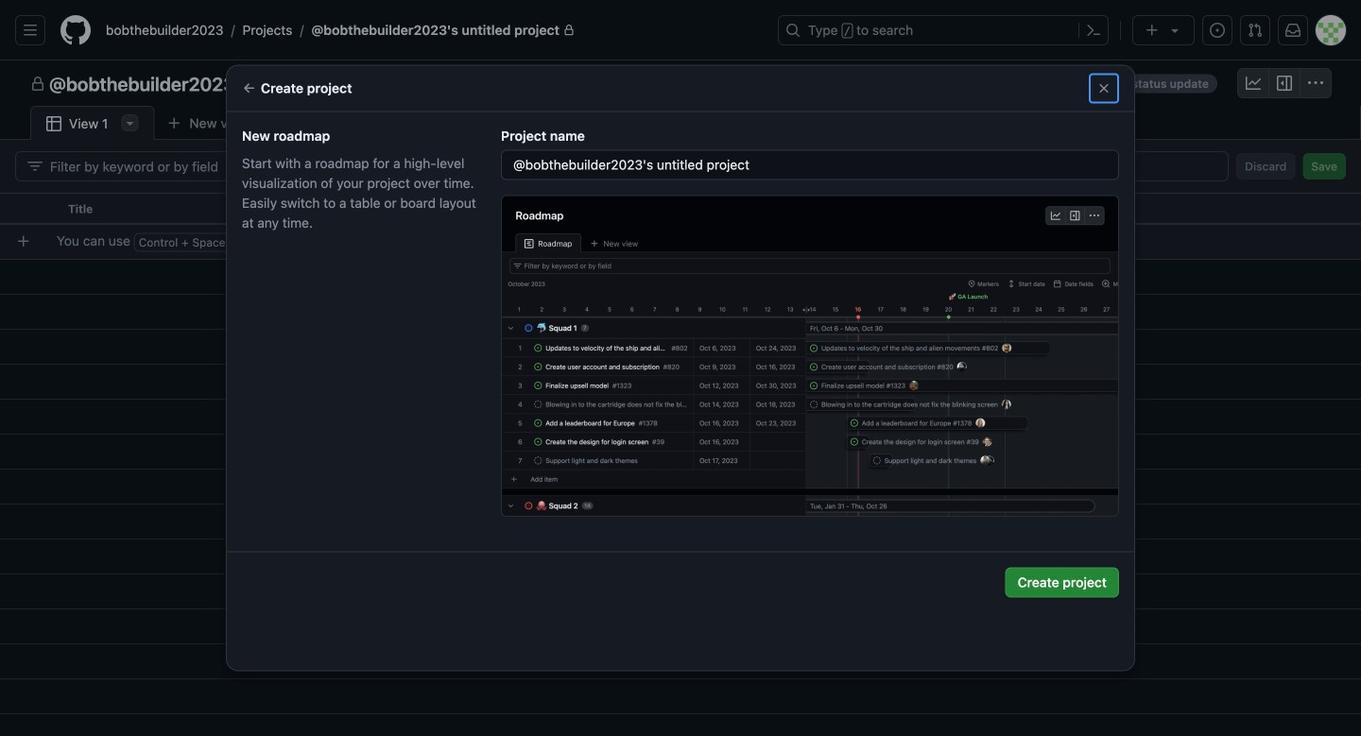Task type: describe. For each thing, give the bounding box(es) containing it.
sc 9kayk9 0 image inside project navigation
[[30, 77, 45, 92]]

New roadmap text field
[[502, 151, 1118, 179]]

issue opened image
[[1210, 23, 1225, 38]]

lock image
[[563, 25, 575, 36]]

project navigation
[[0, 60, 1361, 106]]

sc 9kayk9 0 image inside view filters region
[[27, 159, 43, 174]]

notifications image
[[1285, 23, 1301, 38]]

back image
[[242, 81, 257, 96]]

homepage image
[[60, 15, 91, 45]]



Task type: locate. For each thing, give the bounding box(es) containing it.
view options for view 1 image
[[122, 115, 137, 130]]

sc 9kayk9 0 image
[[30, 77, 45, 92], [1096, 81, 1111, 96], [27, 159, 43, 174]]

cell
[[0, 193, 57, 225]]

git pull request image
[[1248, 23, 1263, 38]]

plus image
[[1145, 23, 1160, 38]]

tab list
[[30, 106, 291, 141]]

grid
[[0, 193, 1361, 736]]

tab panel
[[0, 140, 1361, 736]]

row
[[0, 193, 1361, 225], [8, 224, 1361, 259]]

list
[[98, 15, 767, 45]]

region
[[0, 0, 1361, 736], [227, 111, 1134, 671]]

preview screenshot for template new roadmap image
[[501, 195, 1119, 517]]

create new item or add existing item image
[[16, 234, 31, 249]]

triangle down image
[[1167, 23, 1182, 38]]

view filters region
[[15, 151, 1346, 181]]

sc 9kayk9 0 image
[[1246, 76, 1261, 91], [1277, 76, 1292, 91], [1308, 76, 1323, 91], [46, 116, 61, 131]]

add field image
[[1065, 200, 1080, 215]]

dialog
[[227, 66, 1134, 671]]

command palette image
[[1086, 23, 1101, 38]]



Task type: vqa. For each thing, say whether or not it's contained in the screenshot.
sc 9kayk9 0 image in the Project navigation
yes



